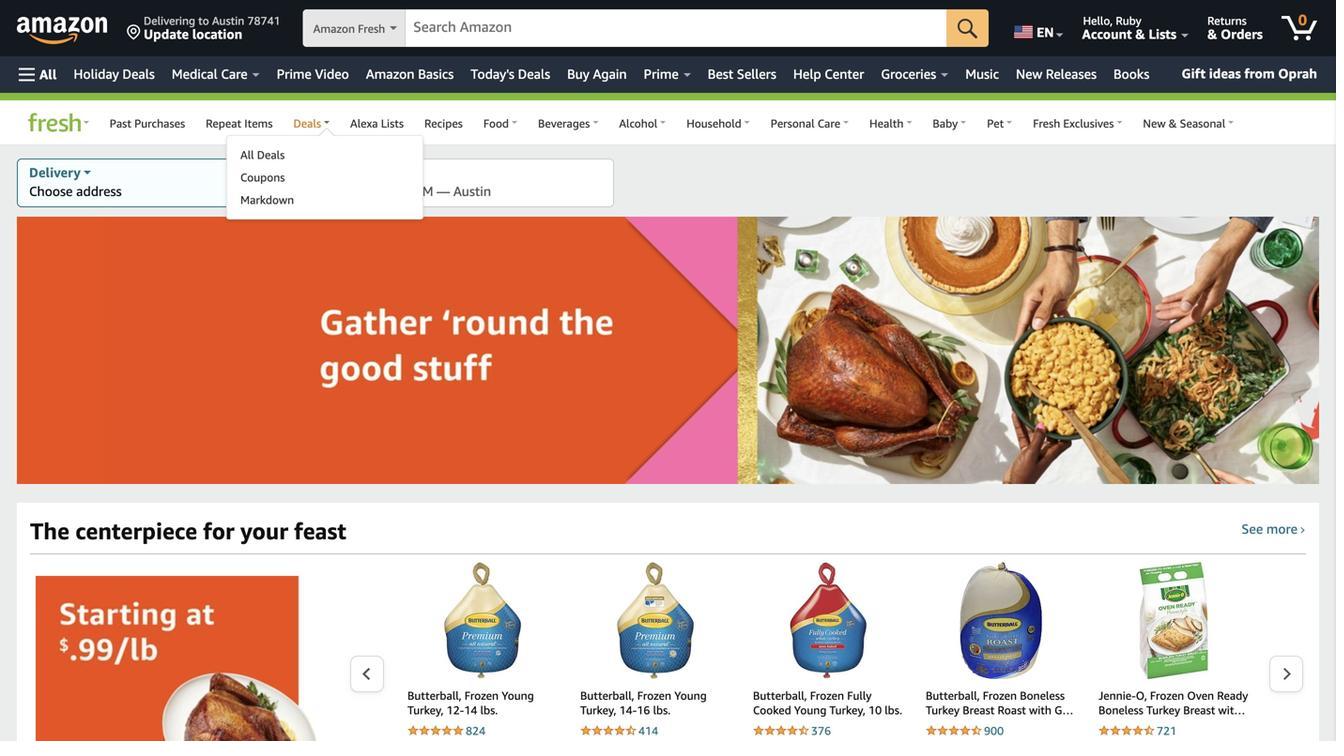 Task type: vqa. For each thing, say whether or not it's contained in the screenshot.
fourth Fi from the left
no



Task type: describe. For each thing, give the bounding box(es) containing it.
1 vertical spatial lists
[[381, 117, 404, 130]]

alcohol
[[619, 117, 658, 130]]

ideas
[[1209, 66, 1241, 81]]

Search Amazon text field
[[406, 10, 947, 46]]

turkey, for butterball, frozen young turkey, 14-16 lbs.
[[580, 704, 616, 718]]

today's deals link
[[462, 61, 559, 87]]

fresh exclusives link
[[1023, 108, 1133, 137]]

butterball, frozen young turkey, 12-14 lbs. image
[[444, 562, 522, 680]]

breast inside butterball, frozen boneless turkey breast roast with g…
[[963, 704, 995, 718]]

groceries link
[[873, 61, 957, 87]]

health
[[870, 117, 904, 130]]

prime for prime
[[644, 66, 679, 82]]

deals link
[[283, 108, 340, 137]]

for
[[203, 518, 234, 545]]

repeat items link
[[195, 108, 283, 137]]

amazon basics link
[[358, 61, 462, 87]]

center
[[825, 66, 864, 82]]

basics
[[418, 66, 454, 82]]

1 vertical spatial austin
[[453, 184, 491, 199]]

help center
[[793, 66, 864, 82]]

butterball, frozen boneless turkey breast roast with gravy packet, 3lbs. image
[[960, 562, 1042, 680]]

hello,
[[1083, 14, 1113, 27]]

items
[[244, 117, 273, 130]]

household link
[[676, 108, 760, 137]]

sellers
[[737, 66, 776, 82]]

78741
[[247, 14, 280, 27]]

choose
[[29, 184, 73, 199]]

the centerpiece for your feast
[[30, 518, 346, 545]]

ready
[[1217, 690, 1248, 703]]

o,
[[1136, 690, 1147, 703]]

butterball, frozen young turkey, 14-16 lbs. image
[[617, 562, 694, 680]]

desktop image
[[378, 171, 386, 178]]

breast inside jennie-o, frozen oven ready boneless turkey breast wit…
[[1183, 704, 1215, 718]]

personal
[[771, 117, 815, 130]]

today,
[[333, 184, 372, 199]]

amazon fresh logo image
[[24, 113, 81, 137]]

exclusives
[[1063, 117, 1114, 130]]

prime video link
[[268, 61, 358, 87]]

personal care link
[[760, 108, 859, 137]]

next image
[[1282, 668, 1292, 682]]

ruby
[[1116, 14, 1142, 27]]

baby
[[933, 117, 958, 130]]

buy again link
[[559, 61, 635, 87]]

location
[[192, 26, 242, 42]]

en
[[1037, 24, 1054, 40]]

g…
[[1055, 704, 1074, 718]]

today's
[[471, 66, 515, 82]]

see more
[[1242, 522, 1298, 537]]

turkey, inside butterball, frozen fully cooked young turkey, 10 lbs.
[[830, 704, 866, 718]]

& for new
[[1169, 117, 1177, 130]]

books
[[1114, 66, 1150, 82]]

new & seasonal link
[[1133, 108, 1244, 137]]

butterball, frozen boneless turkey breast roast with g… link
[[926, 689, 1076, 721]]

5-
[[390, 184, 403, 199]]

new releases link
[[1008, 61, 1105, 87]]

gift
[[1182, 66, 1206, 81]]

butterball, frozen young turkey, 14-16 lbs.
[[580, 690, 707, 718]]

amazon image
[[17, 17, 108, 45]]

frozen for 16
[[637, 690, 671, 703]]

lbs. for 16
[[653, 704, 671, 718]]

new for new releases
[[1016, 66, 1043, 82]]

list containing butterball, frozen young turkey, 12-14 lbs.
[[385, 562, 1336, 742]]

from
[[1245, 66, 1275, 81]]

address
[[76, 184, 122, 199]]

coupons link
[[240, 170, 409, 185]]

Amazon Fresh search field
[[303, 9, 989, 49]]

12-
[[447, 704, 464, 718]]

medical care link
[[163, 61, 268, 87]]

roast
[[998, 704, 1026, 718]]

young for butterball, frozen young turkey, 14-16 lbs.
[[674, 690, 707, 703]]

coupons
[[240, 171, 285, 184]]

your
[[240, 518, 288, 545]]

delivery
[[29, 165, 81, 180]]

cooked
[[753, 704, 791, 718]]

alcohol link
[[609, 108, 676, 137]]

markdown link
[[240, 193, 409, 208]]

seasonal
[[1180, 117, 1226, 130]]

delivering
[[144, 14, 195, 27]]

help center link
[[785, 61, 873, 87]]

buy
[[567, 66, 590, 82]]

music
[[966, 66, 999, 82]]

past
[[110, 117, 131, 130]]

boneless inside butterball, frozen boneless turkey breast roast with g…
[[1020, 690, 1065, 703]]

more
[[1267, 522, 1298, 537]]

personal care
[[771, 117, 840, 130]]

food
[[483, 117, 509, 130]]

choose address
[[29, 184, 122, 199]]

oprah
[[1278, 66, 1317, 81]]

the
[[30, 518, 69, 545]]

best sellers link
[[699, 61, 785, 87]]

with
[[1029, 704, 1052, 718]]

beverages
[[538, 117, 590, 130]]

turkey, for butterball, frozen young turkey, 12-14 lbs.
[[408, 704, 444, 718]]

best sellers
[[708, 66, 776, 82]]

care for personal care
[[818, 117, 840, 130]]

14-
[[619, 704, 637, 718]]

new for new & seasonal
[[1143, 117, 1166, 130]]

fresh exclusives
[[1033, 117, 1114, 130]]



Task type: locate. For each thing, give the bounding box(es) containing it.
young up "376"
[[794, 704, 827, 718]]

boneless
[[1020, 690, 1065, 703], [1099, 704, 1144, 718]]

0 horizontal spatial care
[[221, 66, 248, 82]]

& for returns
[[1208, 26, 1217, 42]]

care
[[221, 66, 248, 82], [818, 117, 840, 130]]

amazon inside search field
[[313, 22, 355, 35]]

butterball, for young
[[753, 690, 807, 703]]

deals up all deals link
[[293, 117, 321, 130]]

& left the seasonal
[[1169, 117, 1177, 130]]

frozen up 16
[[637, 690, 671, 703]]

prime left video
[[277, 66, 312, 82]]

1 horizontal spatial prime
[[644, 66, 679, 82]]

frozen up "roast" on the right of the page
[[983, 690, 1017, 703]]

6
[[403, 184, 411, 199]]

young up 414 link
[[674, 690, 707, 703]]

1 horizontal spatial &
[[1169, 117, 1177, 130]]

1 horizontal spatial young
[[674, 690, 707, 703]]

frozen left fully
[[810, 690, 844, 703]]

fully
[[847, 690, 872, 703]]

2 butterball, from the left
[[580, 690, 634, 703]]

None submit
[[947, 9, 989, 47]]

butterball, inside butterball, frozen young turkey, 14-16 lbs.
[[580, 690, 634, 703]]

returns
[[1208, 14, 1247, 27]]

1 vertical spatial all
[[240, 148, 254, 162]]

0 link
[[1273, 5, 1326, 52]]

deals for all deals coupons markdown
[[257, 148, 285, 162]]

deals right holiday in the top left of the page
[[122, 66, 155, 82]]

young inside butterball, frozen young turkey, 14-16 lbs.
[[674, 690, 707, 703]]

deals up coupons
[[257, 148, 285, 162]]

2 lbs. from the left
[[653, 704, 671, 718]]

frozen up the 14
[[465, 690, 499, 703]]

2 horizontal spatial turkey,
[[830, 704, 866, 718]]

prime video
[[277, 66, 349, 82]]

824 link
[[408, 723, 558, 740]]

0 horizontal spatial lists
[[381, 117, 404, 130]]

2 frozen from the left
[[637, 690, 671, 703]]

10
[[869, 704, 882, 718]]

butterball, frozen fully cooked young turkey, 10 lbs. image
[[789, 562, 867, 680]]

today, at 5-6 pm — austin
[[333, 184, 491, 199]]

desktop image
[[83, 171, 91, 178]]

breast up the 900
[[963, 704, 995, 718]]

care right personal
[[818, 117, 840, 130]]

lbs. inside butterball, frozen young turkey, 12-14 lbs.
[[480, 704, 498, 718]]

none submit inside amazon fresh search field
[[947, 9, 989, 47]]

1 horizontal spatial austin
[[453, 184, 491, 199]]

butterball, for 12-
[[408, 690, 462, 703]]

0 horizontal spatial boneless
[[1020, 690, 1065, 703]]

deals right today's
[[518, 66, 550, 82]]

all up coupons
[[240, 148, 254, 162]]

3 lbs. from the left
[[885, 704, 902, 718]]

jennie-
[[1099, 690, 1136, 703]]

groceries
[[881, 66, 936, 82]]

young for butterball, frozen young turkey, 12-14 lbs.
[[502, 690, 534, 703]]

all for all
[[39, 67, 57, 82]]

breast down oven
[[1183, 704, 1215, 718]]

1 vertical spatial care
[[818, 117, 840, 130]]

1 horizontal spatial lists
[[1149, 26, 1177, 42]]

1 vertical spatial boneless
[[1099, 704, 1144, 718]]

frozen for roast
[[983, 690, 1017, 703]]

butterball,
[[408, 690, 462, 703], [580, 690, 634, 703], [753, 690, 807, 703], [926, 690, 980, 703]]

boneless up with
[[1020, 690, 1065, 703]]

pet
[[987, 117, 1004, 130]]

& right account
[[1136, 26, 1145, 42]]

baby link
[[923, 108, 977, 137]]

turkey, left 14-
[[580, 704, 616, 718]]

1 turkey, from the left
[[408, 704, 444, 718]]

1 horizontal spatial fresh
[[1033, 117, 1060, 130]]

best
[[708, 66, 734, 82]]

amazon left "basics"
[[366, 66, 415, 82]]

prime down amazon fresh search field
[[644, 66, 679, 82]]

butterball, up 14-
[[580, 690, 634, 703]]

0 vertical spatial austin
[[212, 14, 244, 27]]

2 turkey from the left
[[1147, 704, 1180, 718]]

gather 'round the good stuff image
[[17, 217, 1319, 485]]

butterball, frozen fully cooked young turkey, 10 lbs. link
[[753, 689, 903, 721]]

butterball, inside butterball, frozen young turkey, 12-14 lbs.
[[408, 690, 462, 703]]

2 turkey, from the left
[[580, 704, 616, 718]]

account & lists
[[1082, 26, 1177, 42]]

frozen inside butterball, frozen young turkey, 14-16 lbs.
[[637, 690, 671, 703]]

butterball, for 14-
[[580, 690, 634, 703]]

1 turkey from the left
[[926, 704, 960, 718]]

721 link
[[1099, 723, 1249, 740]]

new left releases
[[1016, 66, 1043, 82]]

navigation navigation
[[0, 0, 1336, 228]]

3 frozen from the left
[[810, 690, 844, 703]]

turkey inside jennie-o, frozen oven ready boneless turkey breast wit…
[[1147, 704, 1180, 718]]

1 horizontal spatial breast
[[1183, 704, 1215, 718]]

1 prime from the left
[[277, 66, 312, 82]]

butterball, frozen fully cooked young turkey, 10 lbs.
[[753, 690, 902, 718]]

wit…
[[1218, 704, 1246, 718]]

0 vertical spatial all
[[39, 67, 57, 82]]

alexa lists link
[[340, 108, 414, 137]]

care right medical
[[221, 66, 248, 82]]

1 horizontal spatial care
[[818, 117, 840, 130]]

deals
[[122, 66, 155, 82], [518, 66, 550, 82], [293, 117, 321, 130], [257, 148, 285, 162]]

butterball, up 12-
[[408, 690, 462, 703]]

account
[[1082, 26, 1132, 42]]

0 horizontal spatial prime
[[277, 66, 312, 82]]

all button
[[10, 56, 65, 93]]

414 link
[[580, 723, 731, 740]]

household
[[687, 117, 742, 130]]

at
[[375, 184, 387, 199]]

austin right —
[[453, 184, 491, 199]]

4 butterball, from the left
[[926, 690, 980, 703]]

900 link
[[926, 723, 1076, 740]]

lbs. inside butterball, frozen young turkey, 14-16 lbs.
[[653, 704, 671, 718]]

oven
[[1187, 690, 1214, 703]]

1 horizontal spatial amazon
[[366, 66, 415, 82]]

fresh
[[358, 22, 385, 35], [1033, 117, 1060, 130]]

amazon for amazon basics
[[366, 66, 415, 82]]

lbs. right 10 on the bottom right of page
[[885, 704, 902, 718]]

& inside returns & orders
[[1208, 26, 1217, 42]]

0 vertical spatial care
[[221, 66, 248, 82]]

& left orders
[[1208, 26, 1217, 42]]

young inside butterball, frozen fully cooked young turkey, 10 lbs.
[[794, 704, 827, 718]]

4 frozen from the left
[[983, 690, 1017, 703]]

turkey, left 12-
[[408, 704, 444, 718]]

lbs. inside butterball, frozen fully cooked young turkey, 10 lbs.
[[885, 704, 902, 718]]

all inside button
[[39, 67, 57, 82]]

frozen inside butterball, frozen fully cooked young turkey, 10 lbs.
[[810, 690, 844, 703]]

frozen inside butterball, frozen young turkey, 12-14 lbs.
[[465, 690, 499, 703]]

all down amazon image
[[39, 67, 57, 82]]

list
[[385, 562, 1336, 742]]

see more link
[[1242, 520, 1306, 539]]

centerpiece
[[75, 518, 197, 545]]

frozen inside butterball, frozen boneless turkey breast roast with g…
[[983, 690, 1017, 703]]

deals inside deals link
[[293, 117, 321, 130]]

fresh left exclusives
[[1033, 117, 1060, 130]]

frozen for 14
[[465, 690, 499, 703]]

new
[[1016, 66, 1043, 82], [1143, 117, 1166, 130]]

lists right alexa
[[381, 117, 404, 130]]

& for account
[[1136, 26, 1145, 42]]

repeat items
[[206, 117, 273, 130]]

2 horizontal spatial lbs.
[[885, 704, 902, 718]]

recipes
[[424, 117, 463, 130]]

jennie-o, frozen oven ready boneless turkey breast wit… link
[[1099, 689, 1249, 721]]

butterball, frozen young turkey, 14-16 lbs. link
[[580, 689, 731, 721]]

repeat
[[206, 117, 241, 130]]

0 vertical spatial new
[[1016, 66, 1043, 82]]

austin right to
[[212, 14, 244, 27]]

1 lbs. from the left
[[480, 704, 498, 718]]

again
[[593, 66, 627, 82]]

3 butterball, from the left
[[753, 690, 807, 703]]

1 breast from the left
[[963, 704, 995, 718]]

1 horizontal spatial turkey
[[1147, 704, 1180, 718]]

0 horizontal spatial fresh
[[358, 22, 385, 35]]

0 vertical spatial lists
[[1149, 26, 1177, 42]]

824
[[466, 725, 486, 738]]

en link
[[1003, 5, 1072, 52]]

gift ideas from oprah
[[1182, 66, 1317, 81]]

amazon for amazon fresh
[[313, 22, 355, 35]]

butterball, for breast
[[926, 690, 980, 703]]

turkey, inside butterball, frozen young turkey, 14-16 lbs.
[[580, 704, 616, 718]]

past purchases
[[110, 117, 185, 130]]

0 horizontal spatial all
[[39, 67, 57, 82]]

medical care
[[172, 66, 248, 82]]

0 horizontal spatial turkey,
[[408, 704, 444, 718]]

frozen
[[465, 690, 499, 703], [637, 690, 671, 703], [810, 690, 844, 703], [983, 690, 1017, 703], [1150, 690, 1184, 703]]

turkey,
[[408, 704, 444, 718], [580, 704, 616, 718], [830, 704, 866, 718]]

1 horizontal spatial lbs.
[[653, 704, 671, 718]]

721
[[1157, 725, 1177, 738]]

0 vertical spatial amazon
[[313, 22, 355, 35]]

900
[[984, 725, 1004, 738]]

new left the seasonal
[[1143, 117, 1166, 130]]

frozen right o,
[[1150, 690, 1184, 703]]

376
[[811, 725, 831, 738]]

butterball, up cooked
[[753, 690, 807, 703]]

1 vertical spatial amazon
[[366, 66, 415, 82]]

0 horizontal spatial lbs.
[[480, 704, 498, 718]]

2 prime from the left
[[644, 66, 679, 82]]

lbs. right the 14
[[480, 704, 498, 718]]

boneless inside jennie-o, frozen oven ready boneless turkey breast wit…
[[1099, 704, 1144, 718]]

prime for prime video
[[277, 66, 312, 82]]

deals inside all deals coupons markdown
[[257, 148, 285, 162]]

young up 824 link
[[502, 690, 534, 703]]

amazon
[[313, 22, 355, 35], [366, 66, 415, 82]]

holiday deals
[[74, 66, 155, 82]]

turkey, inside butterball, frozen young turkey, 12-14 lbs.
[[408, 704, 444, 718]]

1 frozen from the left
[[465, 690, 499, 703]]

& inside new & seasonal link
[[1169, 117, 1177, 130]]

1 horizontal spatial all
[[240, 148, 254, 162]]

care for medical care
[[221, 66, 248, 82]]

turkey
[[926, 704, 960, 718], [1147, 704, 1180, 718]]

2 horizontal spatial young
[[794, 704, 827, 718]]

butterball, frozen boneless turkey breast roast with g…
[[926, 690, 1074, 718]]

1 horizontal spatial new
[[1143, 117, 1166, 130]]

all deals coupons markdown
[[240, 148, 294, 207]]

butterball, inside butterball, frozen boneless turkey breast roast with g…
[[926, 690, 980, 703]]

1 vertical spatial fresh
[[1033, 117, 1060, 130]]

lists
[[1149, 26, 1177, 42], [381, 117, 404, 130]]

frozen inside jennie-o, frozen oven ready boneless turkey breast wit…
[[1150, 690, 1184, 703]]

0 horizontal spatial amazon
[[313, 22, 355, 35]]

2 breast from the left
[[1183, 704, 1215, 718]]

breast
[[963, 704, 995, 718], [1183, 704, 1215, 718]]

today's deals
[[471, 66, 550, 82]]

1 butterball, from the left
[[408, 690, 462, 703]]

0 horizontal spatial new
[[1016, 66, 1043, 82]]

0 vertical spatial boneless
[[1020, 690, 1065, 703]]

new releases
[[1016, 66, 1097, 82]]

butterball, inside butterball, frozen fully cooked young turkey, 10 lbs.
[[753, 690, 807, 703]]

frozen for turkey,
[[810, 690, 844, 703]]

lbs. for 14
[[480, 704, 498, 718]]

previous image
[[362, 668, 372, 682]]

0 vertical spatial fresh
[[358, 22, 385, 35]]

fresh up amazon basics
[[358, 22, 385, 35]]

0 horizontal spatial &
[[1136, 26, 1145, 42]]

lists right ruby
[[1149, 26, 1177, 42]]

all inside all deals coupons markdown
[[240, 148, 254, 162]]

1 horizontal spatial boneless
[[1099, 704, 1144, 718]]

young inside butterball, frozen young turkey, 12-14 lbs.
[[502, 690, 534, 703]]

see
[[1242, 522, 1263, 537]]

turkey inside butterball, frozen boneless turkey breast roast with g…
[[926, 704, 960, 718]]

1 horizontal spatial turkey,
[[580, 704, 616, 718]]

0 horizontal spatial austin
[[212, 14, 244, 27]]

orders
[[1221, 26, 1263, 42]]

0 horizontal spatial breast
[[963, 704, 995, 718]]

5 frozen from the left
[[1150, 690, 1184, 703]]

amazon up video
[[313, 22, 355, 35]]

austin
[[212, 14, 244, 27], [453, 184, 491, 199]]

0
[[1299, 11, 1307, 29]]

—
[[437, 184, 450, 199]]

butterball, frozen young turkey, 12-14 lbs.
[[408, 690, 534, 718]]

all for all deals coupons markdown
[[240, 148, 254, 162]]

turkey up 900 link
[[926, 704, 960, 718]]

austin inside delivering to austin 78741 update location
[[212, 14, 244, 27]]

alexa lists
[[350, 117, 404, 130]]

376 link
[[753, 723, 903, 740]]

fresh inside search field
[[358, 22, 385, 35]]

14
[[464, 704, 477, 718]]

0 horizontal spatial turkey
[[926, 704, 960, 718]]

butterball, up 900 link
[[926, 690, 980, 703]]

turkey up 721
[[1147, 704, 1180, 718]]

buy again
[[567, 66, 627, 82]]

deals inside today's deals link
[[518, 66, 550, 82]]

deals for today's deals
[[518, 66, 550, 82]]

0 horizontal spatial young
[[502, 690, 534, 703]]

deals inside holiday deals link
[[122, 66, 155, 82]]

1 vertical spatial new
[[1143, 117, 1166, 130]]

holiday
[[74, 66, 119, 82]]

jennie-o, frozen oven ready boneless turkey breast with gravy packet, 2.75 lb image
[[1139, 562, 1208, 680]]

turkey, down fully
[[830, 704, 866, 718]]

lbs. right 16
[[653, 704, 671, 718]]

returns & orders
[[1208, 14, 1263, 42]]

2 horizontal spatial &
[[1208, 26, 1217, 42]]

3 turkey, from the left
[[830, 704, 866, 718]]

deals for holiday deals
[[122, 66, 155, 82]]

all
[[39, 67, 57, 82], [240, 148, 254, 162]]

boneless down jennie-
[[1099, 704, 1144, 718]]



